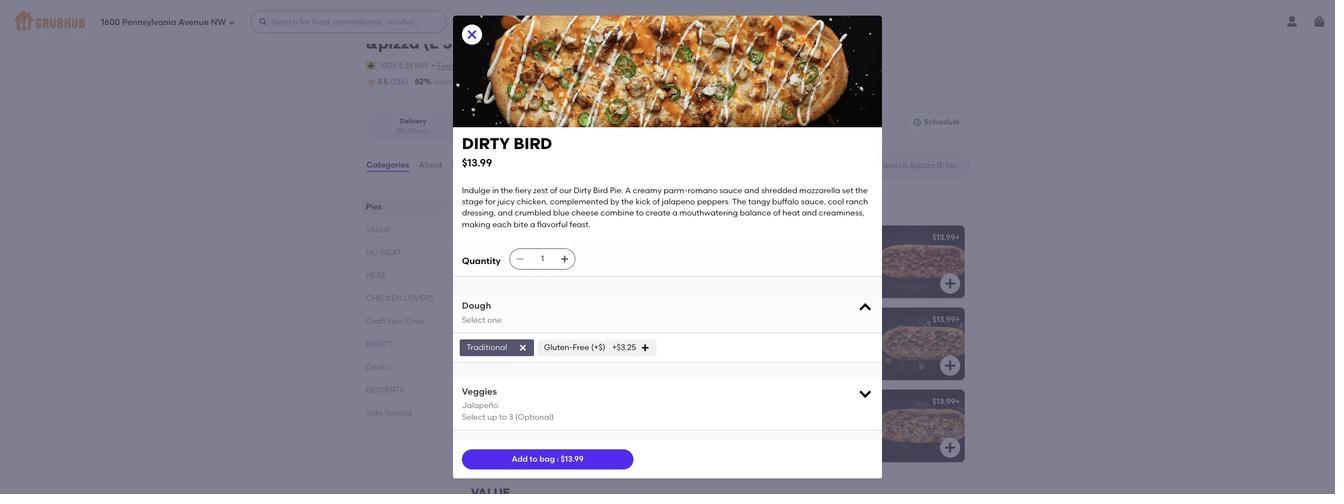 Task type: vqa. For each thing, say whether or not it's contained in the screenshot.
SIDES
no



Task type: locate. For each thing, give the bounding box(es) containing it.
0 horizontal spatial g
[[501, 233, 507, 243]]

0 vertical spatial sauce
[[720, 186, 743, 196]]

1 vertical spatial select
[[462, 413, 486, 422]]

peppers.
[[698, 197, 731, 207]]

set
[[843, 186, 854, 196]]

g down each
[[501, 233, 507, 243]]

nw
[[211, 17, 226, 27], [415, 61, 429, 70]]

our left dirty
[[560, 186, 572, 196]]

a up adventure.
[[569, 283, 574, 292]]

of right zest
[[550, 186, 558, 196]]

mozzarella down secret
[[537, 272, 578, 281]]

1 horizontal spatial sauce
[[720, 186, 743, 196]]

and up timeless
[[579, 272, 594, 281]]

on time delivery
[[496, 78, 549, 86]]

craft
[[366, 317, 386, 326]]

one
[[488, 316, 502, 325]]

3.5
[[377, 77, 388, 87]]

craft your own tab
[[366, 316, 444, 328]]

0 vertical spatial •
[[432, 61, 435, 70]]

schedule
[[925, 117, 960, 127]]

1 vertical spatial dirty
[[480, 397, 503, 407]]

zest
[[534, 186, 548, 196]]

82
[[415, 77, 424, 87]]

$13.99 for the new g image
[[683, 233, 705, 243]]

new g
[[480, 233, 507, 243]]

making
[[462, 220, 491, 230]]

and
[[745, 186, 760, 196], [498, 209, 513, 218], [802, 209, 817, 218], [510, 260, 525, 270], [579, 272, 594, 281]]

min down delivery
[[418, 127, 430, 135]]

min right 10–20
[[528, 127, 540, 135]]

2 min from the left
[[528, 127, 540, 135]]

a down "jalapeno"
[[673, 209, 678, 218]]

lil
[[731, 233, 742, 243]]

chicken
[[366, 294, 402, 304]]

1 horizontal spatial a
[[569, 283, 574, 292]]

ranch
[[846, 197, 869, 207]]

reviews
[[452, 160, 483, 170]]

main navigation navigation
[[0, 0, 1336, 44]]

option group
[[366, 113, 558, 141]]

0 vertical spatial g
[[501, 233, 507, 243]]

g up secret
[[548, 249, 554, 258]]

add
[[512, 455, 528, 464]]

a down crumbled
[[530, 220, 536, 230]]

delivery
[[400, 118, 427, 125]]

dirty up reviews
[[462, 134, 510, 153]]

bird down pickup
[[514, 134, 553, 153]]

1 vertical spatial bird
[[505, 397, 524, 407]]

bird for dirty bird $13.99
[[514, 134, 553, 153]]

to left 3
[[499, 413, 507, 422]]

and up fresh
[[510, 260, 525, 270]]

$13.99 +
[[683, 233, 710, 243], [933, 233, 960, 243], [933, 315, 960, 325], [933, 397, 960, 407]]

• inside pickup 0.6 mi • 10–20 min
[[503, 127, 506, 135]]

of up create
[[653, 197, 660, 207]]

1 vertical spatial nw
[[415, 61, 429, 70]]

bite
[[514, 220, 529, 230]]

pickup 0.6 mi • 10–20 min
[[481, 118, 540, 135]]

1 select from the top
[[462, 316, 486, 325]]

1 horizontal spatial pies
[[471, 200, 496, 214]]

bird
[[514, 134, 553, 153], [505, 397, 524, 407]]

and down juicy
[[498, 209, 513, 218]]

balance
[[740, 209, 772, 218]]

of down buffalo
[[774, 209, 781, 218]]

1 horizontal spatial •
[[503, 127, 506, 135]]

1 vertical spatial our
[[515, 249, 527, 258]]

$13.99 + for dirty bird
[[933, 397, 960, 407]]

2 select from the top
[[462, 413, 486, 422]]

the down a
[[622, 197, 634, 207]]

timeless
[[576, 283, 607, 292]]

0 vertical spatial nw
[[211, 17, 226, 27]]

about
[[419, 160, 443, 170]]

0 horizontal spatial sauce
[[577, 260, 600, 270]]

sauces
[[384, 409, 412, 418]]

svg image
[[913, 118, 922, 127], [944, 277, 957, 291], [858, 300, 874, 316], [641, 344, 650, 353], [944, 442, 957, 455]]

0 horizontal spatial mozzarella
[[537, 272, 578, 281]]

0 vertical spatial dirty
[[462, 134, 510, 153]]

correct
[[576, 78, 601, 86]]

lil roni
[[731, 233, 764, 243]]

select inside veggies jalapeño select up to 3 (optional)
[[462, 413, 486, 422]]

nw right st
[[415, 61, 429, 70]]

mozzarella up sauce,
[[800, 186, 841, 196]]

dirty
[[462, 134, 510, 153], [480, 397, 503, 407]]

0 vertical spatial select
[[462, 316, 486, 325]]

drinks tab
[[366, 362, 444, 373]]

our
[[560, 186, 572, 196], [515, 249, 527, 258], [527, 260, 540, 270]]

0 vertical spatial mozzarella
[[800, 186, 841, 196]]

chicken lovers tab
[[366, 293, 444, 305]]

@me don't sub me image
[[881, 390, 965, 463]]

honey
[[525, 315, 554, 325]]

2 horizontal spatial of
[[774, 209, 781, 218]]

2 horizontal spatial to
[[636, 209, 644, 218]]

1 vertical spatial a
[[530, 220, 536, 230]]

craft your own
[[366, 317, 424, 326]]

0 vertical spatial our
[[560, 186, 572, 196]]

maverick image
[[881, 308, 965, 381]]

1 vertical spatial of
[[653, 197, 660, 207]]

1005
[[380, 61, 397, 70]]

free
[[573, 343, 590, 353]]

0 horizontal spatial pies
[[366, 202, 382, 212]]

0 horizontal spatial nw
[[211, 17, 226, 27]]

meat
[[381, 248, 402, 258]]

mozzarella inside 'dive into our new g pie: classic tomato and our secret 't' sauce underpin fresh mozzarella and fragrant basil, creating a timeless yet tantalizing taste adventure.'
[[537, 272, 578, 281]]

select inside dough select one
[[462, 316, 486, 325]]

shredded
[[762, 186, 798, 196]]

to inside indulge in the fiery zest of our dirty bird pie. a creamy parm-romano sauce and shredded mozzarella set the stage for juicy chicken, complemented by the kick of jalapeno peppers. the tangy buffalo sauce, cool ranch dressing, and crumbled blue cheese combine to create a mouthwatering balance of heat and creaminess, making each bite a flavorful feast.
[[636, 209, 644, 218]]

• right mi
[[503, 127, 506, 135]]

sauce down the classic
[[577, 260, 600, 270]]

the
[[501, 186, 514, 196], [856, 186, 868, 196], [622, 197, 634, 207]]

$13.99 + for american honey
[[933, 315, 960, 325]]

1 vertical spatial g
[[548, 249, 554, 258]]

combine
[[601, 209, 634, 218]]

mi
[[493, 127, 501, 135]]

+$3.25
[[612, 343, 637, 353]]

2 vertical spatial of
[[774, 209, 781, 218]]

mozzarella inside indulge in the fiery zest of our dirty bird pie. a creamy parm-romano sauce and shredded mozzarella set the stage for juicy chicken, complemented by the kick of jalapeno peppers. the tangy buffalo sauce, cool ranch dressing, and crumbled blue cheese combine to create a mouthwatering balance of heat and creaminess, making each bite a flavorful feast.
[[800, 186, 841, 196]]

nw inside 'button'
[[415, 61, 429, 70]]

1005 e st nw
[[380, 61, 429, 70]]

(e
[[423, 34, 439, 53]]

veggies jalapeño select up to 3 (optional)
[[462, 387, 554, 422]]

our down new
[[527, 260, 540, 270]]

and down sauce,
[[802, 209, 817, 218]]

fresh
[[516, 272, 535, 281]]

pie.
[[610, 186, 624, 196]]

0 horizontal spatial to
[[499, 413, 507, 422]]

1 vertical spatial to
[[499, 413, 507, 422]]

our right "into"
[[515, 249, 527, 258]]

flavorful
[[537, 220, 568, 230]]

secret
[[542, 260, 565, 270]]

• left the fees in the left top of the page
[[432, 61, 435, 70]]

delivery
[[524, 78, 549, 86]]

1 horizontal spatial of
[[653, 197, 660, 207]]

drinks
[[366, 363, 389, 372]]

stage
[[462, 197, 484, 207]]

1 vertical spatial •
[[503, 127, 506, 135]]

dirty up up
[[480, 397, 503, 407]]

2 vertical spatial a
[[569, 283, 574, 292]]

0 vertical spatial of
[[550, 186, 558, 196]]

1 vertical spatial mozzarella
[[537, 272, 578, 281]]

•
[[432, 61, 435, 70], [503, 127, 506, 135]]

min
[[418, 127, 430, 135], [528, 127, 540, 135]]

dirty bird image
[[631, 390, 715, 463]]

$13.99
[[462, 156, 492, 169], [683, 233, 705, 243], [933, 233, 956, 243], [933, 315, 956, 325], [933, 397, 956, 407], [561, 455, 584, 464]]

subscription pass image
[[366, 61, 377, 70]]

side
[[366, 409, 383, 418]]

+ for dirty bird
[[956, 397, 960, 407]]

dive into our new g pie: classic tomato and our secret 't' sauce underpin fresh mozzarella and fragrant basil, creating a timeless yet tantalizing taste adventure.
[[480, 249, 607, 304]]

sauce up the
[[720, 186, 743, 196]]

bird inside dirty bird $13.99
[[514, 134, 553, 153]]

$13.99 inside dirty bird $13.99
[[462, 156, 492, 169]]

1 horizontal spatial min
[[528, 127, 540, 135]]

bird up 3
[[505, 397, 524, 407]]

the up juicy
[[501, 186, 514, 196]]

select down dough
[[462, 316, 486, 325]]

min inside pickup 0.6 mi • 10–20 min
[[528, 127, 540, 135]]

2 vertical spatial our
[[527, 260, 540, 270]]

0 vertical spatial bird
[[514, 134, 553, 153]]

g inside 'dive into our new g pie: classic tomato and our secret 't' sauce underpin fresh mozzarella and fragrant basil, creating a timeless yet tantalizing taste adventure.'
[[548, 249, 554, 258]]

0 horizontal spatial of
[[550, 186, 558, 196]]

dirty for dirty bird
[[480, 397, 503, 407]]

order
[[603, 78, 620, 86]]

1 vertical spatial sauce
[[577, 260, 600, 270]]

1 horizontal spatial g
[[548, 249, 554, 258]]

pickup
[[499, 118, 522, 125]]

our inside indulge in the fiery zest of our dirty bird pie. a creamy parm-romano sauce and shredded mozzarella set the stage for juicy chicken, complemented by the kick of jalapeno peppers. the tangy buffalo sauce, cool ranch dressing, and crumbled blue cheese combine to create a mouthwatering balance of heat and creaminess, making each bite a flavorful feast.
[[560, 186, 572, 196]]

delivery 25–40 min
[[397, 118, 430, 135]]

1 horizontal spatial nw
[[415, 61, 429, 70]]

0 horizontal spatial a
[[530, 220, 536, 230]]

nw right 'avenue'
[[211, 17, 226, 27]]

lil roni image
[[881, 226, 965, 299]]

nw inside main navigation 'navigation'
[[211, 17, 226, 27]]

0 vertical spatial to
[[636, 209, 644, 218]]

no meat tab
[[366, 247, 444, 259]]

adventure.
[[557, 294, 598, 304]]

1 min from the left
[[418, 127, 430, 135]]

svg image
[[1314, 15, 1327, 29], [259, 17, 268, 26], [228, 19, 235, 26], [466, 28, 479, 41], [516, 255, 525, 264], [561, 255, 570, 264], [519, 344, 528, 353], [694, 359, 707, 373], [944, 359, 957, 373], [858, 386, 874, 402]]

:
[[557, 455, 559, 464]]

the up 'ranch'
[[856, 186, 868, 196]]

to left bag
[[530, 455, 538, 464]]

search icon image
[[864, 159, 877, 172]]

food
[[453, 78, 468, 86]]

3
[[509, 413, 514, 422]]

1 horizontal spatial mozzarella
[[800, 186, 841, 196]]

pie:
[[556, 249, 570, 258]]

pies down indulge
[[471, 200, 496, 214]]

0 horizontal spatial min
[[418, 127, 430, 135]]

0 horizontal spatial •
[[432, 61, 435, 70]]

select down jalapeño in the left bottom of the page
[[462, 413, 486, 422]]

2 vertical spatial to
[[530, 455, 538, 464]]

roni
[[744, 233, 764, 243]]

lovers
[[404, 294, 434, 304]]

dirty inside dirty bird $13.99
[[462, 134, 510, 153]]

dirty inside button
[[480, 397, 503, 407]]

reviews button
[[452, 145, 484, 186]]

desserts tab
[[366, 385, 444, 396]]

pies up the value at the left of page
[[366, 202, 382, 212]]

bird inside button
[[505, 397, 524, 407]]

dirty bird $13.99
[[462, 134, 553, 169]]

to down kick
[[636, 209, 644, 218]]

1600 pennsylvania avenue nw
[[101, 17, 226, 27]]

star icon image
[[366, 77, 377, 88]]

nw for 1005 e st nw
[[415, 61, 429, 70]]

75
[[558, 77, 567, 87]]

2 horizontal spatial a
[[673, 209, 678, 218]]

kick
[[636, 197, 651, 207]]



Task type: describe. For each thing, give the bounding box(es) containing it.
1 horizontal spatial to
[[530, 455, 538, 464]]

in
[[493, 186, 499, 196]]

street)
[[443, 34, 496, 53]]

complemented
[[550, 197, 609, 207]]

jalapeño
[[462, 402, 499, 411]]

romano
[[688, 186, 718, 196]]

a
[[626, 186, 631, 196]]

0 vertical spatial a
[[673, 209, 678, 218]]

traditional
[[467, 343, 507, 353]]

knots tab
[[366, 339, 444, 350]]

&pizza (e street) logo image
[[922, 4, 961, 44]]

quantity
[[462, 256, 501, 266]]

knots
[[366, 340, 393, 349]]

option group containing delivery 25–40 min
[[366, 113, 558, 141]]

create
[[646, 209, 671, 218]]

american honey image
[[631, 308, 715, 381]]

creamy
[[633, 186, 662, 196]]

Search &pizza (E Street) search field
[[880, 160, 966, 171]]

1600
[[101, 17, 120, 27]]

switch
[[467, 61, 493, 70]]

min inside delivery 25–40 min
[[418, 127, 430, 135]]

$13.99 for lil roni image
[[933, 233, 956, 243]]

dirty bird button
[[473, 390, 715, 463]]

heat tab
[[366, 270, 444, 282]]

pies inside pies "tab"
[[366, 202, 382, 212]]

switch location button
[[467, 60, 526, 72]]

2 horizontal spatial the
[[856, 186, 868, 196]]

on
[[496, 78, 506, 86]]

good food
[[434, 78, 468, 86]]

chicken lovers
[[366, 294, 434, 304]]

bird for dirty bird
[[505, 397, 524, 407]]

creaminess,
[[819, 209, 865, 218]]

avenue
[[178, 17, 209, 27]]

sauce inside 'dive into our new g pie: classic tomato and our secret 't' sauce underpin fresh mozzarella and fragrant basil, creating a timeless yet tantalizing taste adventure.'
[[577, 260, 600, 270]]

+ for american honey
[[956, 315, 960, 325]]

crumbled
[[515, 209, 552, 218]]

for
[[486, 197, 496, 207]]

mouthwatering
[[680, 209, 738, 218]]

st
[[406, 61, 413, 70]]

value tab
[[366, 224, 444, 236]]

juicy
[[498, 197, 515, 207]]

(136)
[[391, 77, 408, 87]]

$13.99 + for new g
[[933, 233, 960, 243]]

value
[[366, 225, 391, 235]]

categories
[[367, 160, 410, 170]]

heat
[[783, 209, 801, 218]]

location
[[494, 61, 525, 70]]

by
[[611, 197, 620, 207]]

dirty for dirty bird $13.99
[[462, 134, 510, 153]]

veggies
[[462, 387, 497, 397]]

25–40
[[397, 127, 416, 135]]

fragrant
[[480, 283, 512, 292]]

dive
[[480, 249, 497, 258]]

dirty
[[574, 186, 592, 196]]

no meat
[[366, 248, 402, 258]]

desserts
[[366, 386, 405, 395]]

dough select one
[[462, 301, 502, 325]]

tomato
[[480, 260, 508, 270]]

svg image inside schedule button
[[913, 118, 922, 127]]

10–20
[[508, 127, 526, 135]]

't'
[[567, 260, 575, 270]]

$13.99 for @me don't sub me image
[[933, 397, 956, 407]]

• inside • fees
[[432, 61, 435, 70]]

schedule button
[[904, 113, 970, 133]]

gluten-free (+$)
[[544, 343, 606, 353]]

your
[[388, 317, 404, 326]]

Input item quantity number field
[[531, 249, 555, 269]]

american honey
[[480, 315, 554, 325]]

good
[[434, 78, 452, 86]]

gluten-
[[544, 343, 573, 353]]

$13.99 for maverick image
[[933, 315, 956, 325]]

1005 e st nw button
[[380, 60, 430, 72]]

blue
[[553, 209, 570, 218]]

pennsylvania
[[122, 17, 176, 27]]

indulge in the fiery zest of our dirty bird pie. a creamy parm-romano sauce and shredded mozzarella set the stage for juicy chicken, complemented by the kick of jalapeno peppers. the tangy buffalo sauce, cool ranch dressing, and crumbled blue cheese combine to create a mouthwatering balance of heat and creaminess, making each bite a flavorful feast.
[[462, 186, 871, 230]]

bird
[[594, 186, 608, 196]]

side sauces tab
[[366, 408, 444, 419]]

taste
[[536, 294, 555, 304]]

1 horizontal spatial the
[[622, 197, 634, 207]]

nw for 1600 pennsylvania avenue nw
[[211, 17, 226, 27]]

0.6
[[481, 127, 491, 135]]

+ for new g
[[956, 233, 960, 243]]

fiery
[[515, 186, 532, 196]]

indulge
[[462, 186, 491, 196]]

chicken,
[[517, 197, 548, 207]]

buffalo
[[773, 197, 800, 207]]

yet
[[480, 294, 492, 304]]

(optional)
[[516, 413, 554, 422]]

basil,
[[513, 283, 533, 292]]

sauce inside indulge in the fiery zest of our dirty bird pie. a creamy parm-romano sauce and shredded mozzarella set the stage for juicy chicken, complemented by the kick of jalapeno peppers. the tangy buffalo sauce, cool ranch dressing, and crumbled blue cheese combine to create a mouthwatering balance of heat and creaminess, making each bite a flavorful feast.
[[720, 186, 743, 196]]

bag
[[540, 455, 555, 464]]

a inside 'dive into our new g pie: classic tomato and our secret 't' sauce underpin fresh mozzarella and fragrant basil, creating a timeless yet tantalizing taste adventure.'
[[569, 283, 574, 292]]

new
[[480, 233, 499, 243]]

heat
[[366, 271, 386, 281]]

each
[[493, 220, 512, 230]]

0 horizontal spatial the
[[501, 186, 514, 196]]

into
[[498, 249, 513, 258]]

to inside veggies jalapeño select up to 3 (optional)
[[499, 413, 507, 422]]

dough
[[462, 301, 491, 311]]

new g image
[[631, 226, 715, 299]]

cheese
[[572, 209, 599, 218]]

pies tab
[[366, 201, 444, 213]]

&pizza (e street)
[[366, 34, 496, 53]]

e
[[399, 61, 404, 70]]

and up tangy
[[745, 186, 760, 196]]



